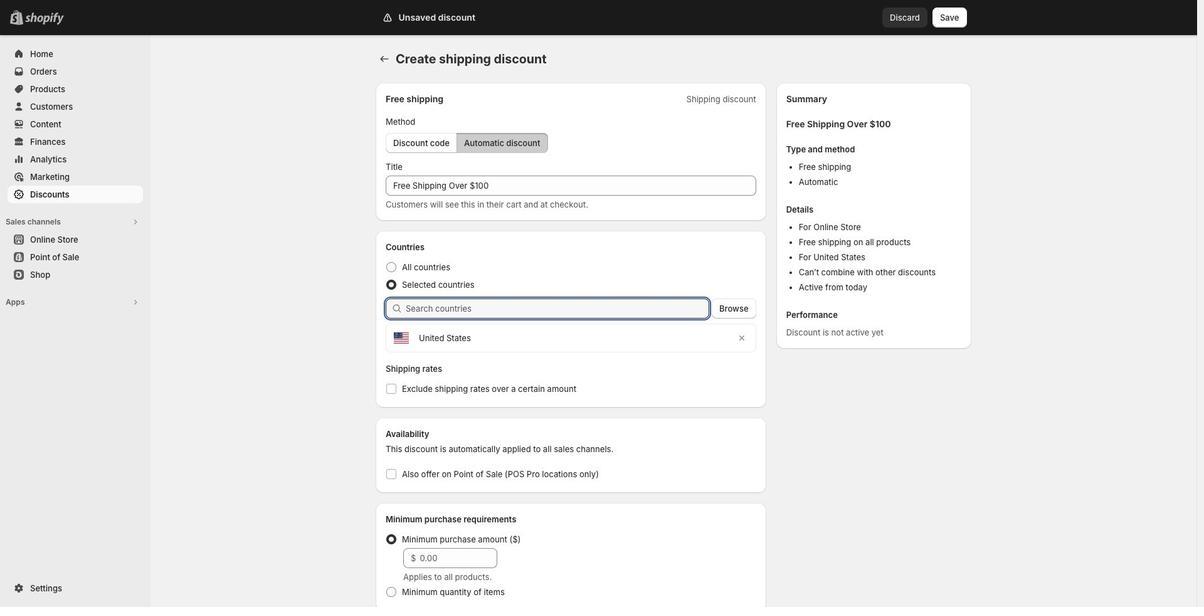 Task type: vqa. For each thing, say whether or not it's contained in the screenshot.
My Store icon
no



Task type: describe. For each thing, give the bounding box(es) containing it.
Search countries text field
[[406, 299, 710, 319]]



Task type: locate. For each thing, give the bounding box(es) containing it.
None text field
[[386, 176, 756, 196]]

shopify image
[[25, 13, 64, 25]]

0.00 text field
[[420, 548, 497, 568]]



